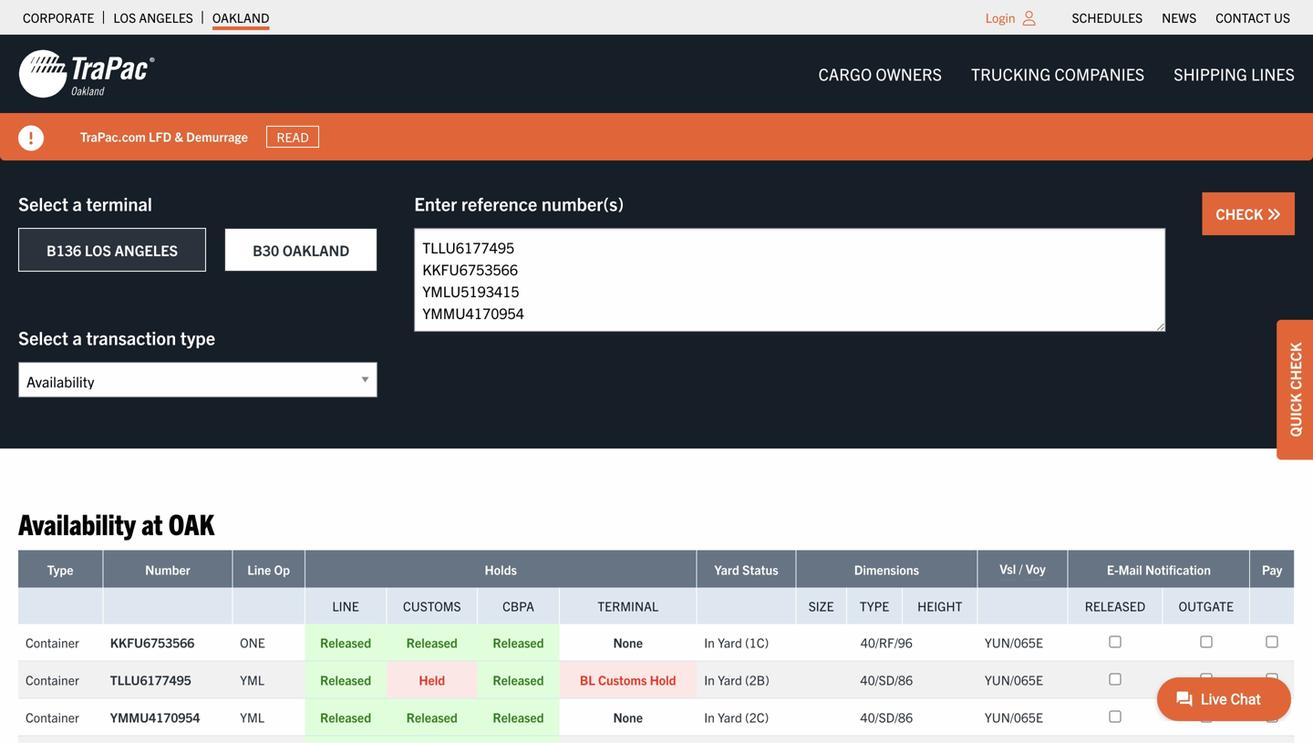 Task type: describe. For each thing, give the bounding box(es) containing it.
enter
[[414, 192, 457, 215]]

size
[[809, 598, 834, 614]]

Enter reference number(s) text field
[[414, 228, 1166, 332]]

none for in yard (1c)
[[614, 634, 643, 651]]

1 vertical spatial customs
[[598, 672, 647, 688]]

menu bar inside banner
[[804, 55, 1310, 92]]

shipping lines link
[[1160, 55, 1310, 92]]

vsl / voy
[[1000, 561, 1046, 577]]

contact us
[[1216, 9, 1291, 26]]

transaction
[[86, 326, 176, 349]]

availability at oak
[[18, 505, 214, 541]]

vsl
[[1000, 561, 1017, 577]]

1 horizontal spatial los
[[113, 9, 136, 26]]

availability
[[18, 505, 136, 541]]

read
[[277, 129, 309, 145]]

yun/065e for in yard (2b)
[[985, 672, 1044, 688]]

at
[[142, 505, 163, 541]]

(1c)
[[745, 634, 769, 651]]

40/sd/86 for in yard (2c)
[[861, 709, 913, 726]]

hold
[[650, 672, 677, 688]]

0 vertical spatial customs
[[403, 598, 461, 614]]

select for select a terminal
[[18, 192, 68, 215]]

shipping
[[1174, 63, 1248, 84]]

us
[[1275, 9, 1291, 26]]

lines
[[1252, 63, 1296, 84]]

b30
[[253, 241, 279, 259]]

in yard (2b)
[[705, 672, 770, 688]]

yun/065e for in yard (2c)
[[985, 709, 1044, 726]]

kkfu6753566
[[110, 634, 195, 651]]

cargo owners link
[[804, 55, 957, 92]]

none for in yard (2c)
[[614, 709, 643, 726]]

quick check
[[1286, 343, 1305, 437]]

status
[[743, 561, 779, 578]]

quick check link
[[1277, 320, 1314, 460]]

demurrage
[[186, 128, 248, 145]]

check button
[[1203, 193, 1296, 235]]

cbpa
[[503, 598, 535, 614]]

select a terminal
[[18, 192, 152, 215]]

one
[[240, 634, 265, 651]]

height
[[918, 598, 963, 614]]

b136
[[47, 241, 81, 259]]

yard for (2b)
[[718, 672, 743, 688]]

cargo
[[819, 63, 872, 84]]

read link
[[266, 126, 320, 148]]

line op
[[247, 561, 290, 578]]

0 vertical spatial oakland
[[212, 9, 270, 26]]

0 vertical spatial angeles
[[139, 9, 193, 26]]

(2c)
[[745, 709, 769, 726]]

&
[[175, 128, 183, 145]]

a for terminal
[[73, 192, 82, 215]]

trucking companies link
[[957, 55, 1160, 92]]

light image
[[1023, 11, 1036, 26]]

owners
[[876, 63, 943, 84]]

dimensions
[[855, 561, 920, 578]]

trucking
[[972, 63, 1051, 84]]

enter reference number(s)
[[414, 192, 624, 215]]

select a transaction type
[[18, 326, 215, 349]]

b30 oakland
[[253, 241, 350, 259]]

trucking companies
[[972, 63, 1145, 84]]

bl customs hold
[[580, 672, 677, 688]]

contact us link
[[1216, 5, 1291, 30]]

in yard (1c)
[[705, 634, 769, 651]]

cargo owners
[[819, 63, 943, 84]]



Task type: vqa. For each thing, say whether or not it's contained in the screenshot.
top the Privacy
no



Task type: locate. For each thing, give the bounding box(es) containing it.
check inside check button
[[1217, 204, 1267, 223]]

yml for tllu6177495
[[240, 672, 265, 688]]

1 none from the top
[[614, 634, 643, 651]]

line for line op
[[247, 561, 271, 578]]

yard for (1c)
[[718, 634, 743, 651]]

2 container from the top
[[26, 672, 79, 688]]

outgate
[[1179, 598, 1234, 614]]

los right the b136
[[85, 241, 111, 259]]

1 horizontal spatial type
[[860, 598, 890, 614]]

0 vertical spatial check
[[1217, 204, 1267, 223]]

a for transaction
[[73, 326, 82, 349]]

3 in from the top
[[705, 709, 715, 726]]

trapac.com
[[80, 128, 146, 145]]

holds
[[485, 561, 517, 578]]

1 vertical spatial 40/sd/86
[[861, 709, 913, 726]]

oakland right los angeles
[[212, 9, 270, 26]]

angeles down "terminal"
[[115, 241, 178, 259]]

reference
[[462, 192, 538, 215]]

menu bar containing cargo owners
[[804, 55, 1310, 92]]

None checkbox
[[1110, 636, 1122, 648], [1201, 636, 1213, 648], [1267, 636, 1279, 648], [1201, 674, 1213, 686], [1267, 674, 1279, 686], [1110, 711, 1122, 723], [1110, 636, 1122, 648], [1201, 636, 1213, 648], [1267, 636, 1279, 648], [1201, 674, 1213, 686], [1267, 674, 1279, 686], [1110, 711, 1122, 723]]

yml
[[240, 672, 265, 688], [240, 709, 265, 726]]

oakland image
[[18, 48, 155, 99]]

1 horizontal spatial customs
[[598, 672, 647, 688]]

1 container from the top
[[26, 634, 79, 651]]

40/sd/86 for in yard (2b)
[[861, 672, 913, 688]]

login link
[[986, 9, 1016, 26]]

trapac.com lfd & demurrage
[[80, 128, 248, 145]]

0 vertical spatial 40/sd/86
[[861, 672, 913, 688]]

customs
[[403, 598, 461, 614], [598, 672, 647, 688]]

1 horizontal spatial line
[[333, 598, 359, 614]]

type
[[47, 561, 74, 578], [860, 598, 890, 614]]

2 vertical spatial in
[[705, 709, 715, 726]]

e-mail notification
[[1107, 561, 1212, 578]]

terminal
[[598, 598, 659, 614]]

1 in from the top
[[705, 634, 715, 651]]

angeles
[[139, 9, 193, 26], [115, 241, 178, 259]]

none down bl customs hold
[[614, 709, 643, 726]]

a left transaction
[[73, 326, 82, 349]]

los right corporate
[[113, 9, 136, 26]]

yard status
[[715, 561, 779, 578]]

container for ymmu4170954
[[26, 709, 79, 726]]

yml for ymmu4170954
[[240, 709, 265, 726]]

container for kkfu6753566
[[26, 634, 79, 651]]

in yard (2c)
[[705, 709, 769, 726]]

0 vertical spatial line
[[247, 561, 271, 578]]

None checkbox
[[1110, 674, 1122, 686], [1201, 711, 1213, 723], [1267, 711, 1279, 723], [1110, 674, 1122, 686], [1201, 711, 1213, 723], [1267, 711, 1279, 723]]

0 horizontal spatial los
[[85, 241, 111, 259]]

1 40/sd/86 from the top
[[861, 672, 913, 688]]

menu bar up the shipping
[[1063, 5, 1301, 30]]

companies
[[1055, 63, 1145, 84]]

1 select from the top
[[18, 192, 68, 215]]

0 vertical spatial a
[[73, 192, 82, 215]]

type down the availability
[[47, 561, 74, 578]]

quick
[[1286, 394, 1305, 437]]

1 vertical spatial select
[[18, 326, 68, 349]]

corporate link
[[23, 5, 94, 30]]

1 vertical spatial check
[[1286, 343, 1305, 390]]

1 vertical spatial yun/065e
[[985, 672, 1044, 688]]

type down dimensions
[[860, 598, 890, 614]]

type
[[180, 326, 215, 349]]

select left transaction
[[18, 326, 68, 349]]

in for in yard (1c)
[[705, 634, 715, 651]]

in for in yard (2b)
[[705, 672, 715, 688]]

bl
[[580, 672, 596, 688]]

1 vertical spatial type
[[860, 598, 890, 614]]

ymmu4170954
[[110, 709, 200, 726]]

2 yml from the top
[[240, 709, 265, 726]]

shipping lines
[[1174, 63, 1296, 84]]

40/sd/86
[[861, 672, 913, 688], [861, 709, 913, 726]]

1 vertical spatial none
[[614, 709, 643, 726]]

notification
[[1146, 561, 1212, 578]]

oak
[[169, 505, 214, 541]]

0 vertical spatial yml
[[240, 672, 265, 688]]

in up in yard (2c)
[[705, 672, 715, 688]]

schedules
[[1073, 9, 1143, 26]]

los angeles link
[[113, 5, 193, 30]]

number(s)
[[542, 192, 624, 215]]

yard left status
[[715, 561, 740, 578]]

a
[[73, 192, 82, 215], [73, 326, 82, 349]]

1 vertical spatial yml
[[240, 709, 265, 726]]

mail
[[1119, 561, 1143, 578]]

oakland
[[212, 9, 270, 26], [283, 241, 350, 259]]

oakland link
[[212, 5, 270, 30]]

3 yun/065e from the top
[[985, 709, 1044, 726]]

voy
[[1026, 561, 1046, 577]]

customs up held
[[403, 598, 461, 614]]

0 horizontal spatial customs
[[403, 598, 461, 614]]

2 a from the top
[[73, 326, 82, 349]]

angeles left oakland link
[[139, 9, 193, 26]]

terminal
[[86, 192, 152, 215]]

2 yun/065e from the top
[[985, 672, 1044, 688]]

1 vertical spatial menu bar
[[804, 55, 1310, 92]]

menu bar
[[1063, 5, 1301, 30], [804, 55, 1310, 92]]

yard left (1c)
[[718, 634, 743, 651]]

2 in from the top
[[705, 672, 715, 688]]

news link
[[1163, 5, 1197, 30]]

line
[[247, 561, 271, 578], [333, 598, 359, 614]]

tllu6177495
[[110, 672, 191, 688]]

in for in yard (2c)
[[705, 709, 715, 726]]

in down the in yard (2b)
[[705, 709, 715, 726]]

1 yun/065e from the top
[[985, 634, 1044, 651]]

menu bar containing schedules
[[1063, 5, 1301, 30]]

in up the in yard (2b)
[[705, 634, 715, 651]]

1 vertical spatial a
[[73, 326, 82, 349]]

none
[[614, 634, 643, 651], [614, 709, 643, 726]]

0 vertical spatial yun/065e
[[985, 634, 1044, 651]]

banner containing cargo owners
[[0, 35, 1314, 161]]

1 a from the top
[[73, 192, 82, 215]]

0 horizontal spatial check
[[1217, 204, 1267, 223]]

oakland right b30
[[283, 241, 350, 259]]

pay
[[1263, 561, 1283, 578]]

op
[[274, 561, 290, 578]]

yard for (2c)
[[718, 709, 743, 726]]

yard left (2c)
[[718, 709, 743, 726]]

0 horizontal spatial line
[[247, 561, 271, 578]]

released
[[1085, 598, 1146, 614], [320, 634, 371, 651], [407, 634, 458, 651], [493, 634, 544, 651], [320, 672, 371, 688], [493, 672, 544, 688], [320, 709, 371, 726], [407, 709, 458, 726], [493, 709, 544, 726]]

1 vertical spatial los
[[85, 241, 111, 259]]

1 horizontal spatial check
[[1286, 343, 1305, 390]]

/
[[1020, 561, 1023, 577]]

0 horizontal spatial type
[[47, 561, 74, 578]]

schedules link
[[1073, 5, 1143, 30]]

1 vertical spatial container
[[26, 672, 79, 688]]

corporate
[[23, 9, 94, 26]]

yard left "(2b)"
[[718, 672, 743, 688]]

lfd
[[149, 128, 172, 145]]

e-
[[1107, 561, 1119, 578]]

login
[[986, 9, 1016, 26]]

yard
[[715, 561, 740, 578], [718, 634, 743, 651], [718, 672, 743, 688], [718, 709, 743, 726]]

select up the b136
[[18, 192, 68, 215]]

2 none from the top
[[614, 709, 643, 726]]

0 vertical spatial menu bar
[[1063, 5, 1301, 30]]

1 vertical spatial line
[[333, 598, 359, 614]]

3 container from the top
[[26, 709, 79, 726]]

los
[[113, 9, 136, 26], [85, 241, 111, 259]]

select for select a transaction type
[[18, 326, 68, 349]]

container for tllu6177495
[[26, 672, 79, 688]]

yun/065e for in yard (1c)
[[985, 634, 1044, 651]]

1 yml from the top
[[240, 672, 265, 688]]

contact
[[1216, 9, 1272, 26]]

none down terminal
[[614, 634, 643, 651]]

solid image
[[1267, 207, 1282, 222]]

2 vertical spatial yun/065e
[[985, 709, 1044, 726]]

1 vertical spatial angeles
[[115, 241, 178, 259]]

(2b)
[[745, 672, 770, 688]]

check
[[1217, 204, 1267, 223], [1286, 343, 1305, 390]]

1 vertical spatial in
[[705, 672, 715, 688]]

0 vertical spatial los
[[113, 9, 136, 26]]

held
[[419, 672, 445, 688]]

customs right bl
[[598, 672, 647, 688]]

0 vertical spatial type
[[47, 561, 74, 578]]

check inside quick check link
[[1286, 343, 1305, 390]]

banner
[[0, 35, 1314, 161]]

0 vertical spatial none
[[614, 634, 643, 651]]

0 vertical spatial container
[[26, 634, 79, 651]]

number
[[145, 561, 190, 578]]

los angeles
[[113, 9, 193, 26]]

a left "terminal"
[[73, 192, 82, 215]]

40/rf/96
[[861, 634, 913, 651]]

0 vertical spatial in
[[705, 634, 715, 651]]

0 vertical spatial select
[[18, 192, 68, 215]]

news
[[1163, 9, 1197, 26]]

2 select from the top
[[18, 326, 68, 349]]

container
[[26, 634, 79, 651], [26, 672, 79, 688], [26, 709, 79, 726]]

menu bar down the light icon
[[804, 55, 1310, 92]]

0 horizontal spatial oakland
[[212, 9, 270, 26]]

1 vertical spatial oakland
[[283, 241, 350, 259]]

line for line
[[333, 598, 359, 614]]

2 vertical spatial container
[[26, 709, 79, 726]]

b136 los angeles
[[47, 241, 178, 259]]

2 40/sd/86 from the top
[[861, 709, 913, 726]]

solid image
[[18, 125, 44, 151]]

in
[[705, 634, 715, 651], [705, 672, 715, 688], [705, 709, 715, 726]]

1 horizontal spatial oakland
[[283, 241, 350, 259]]



